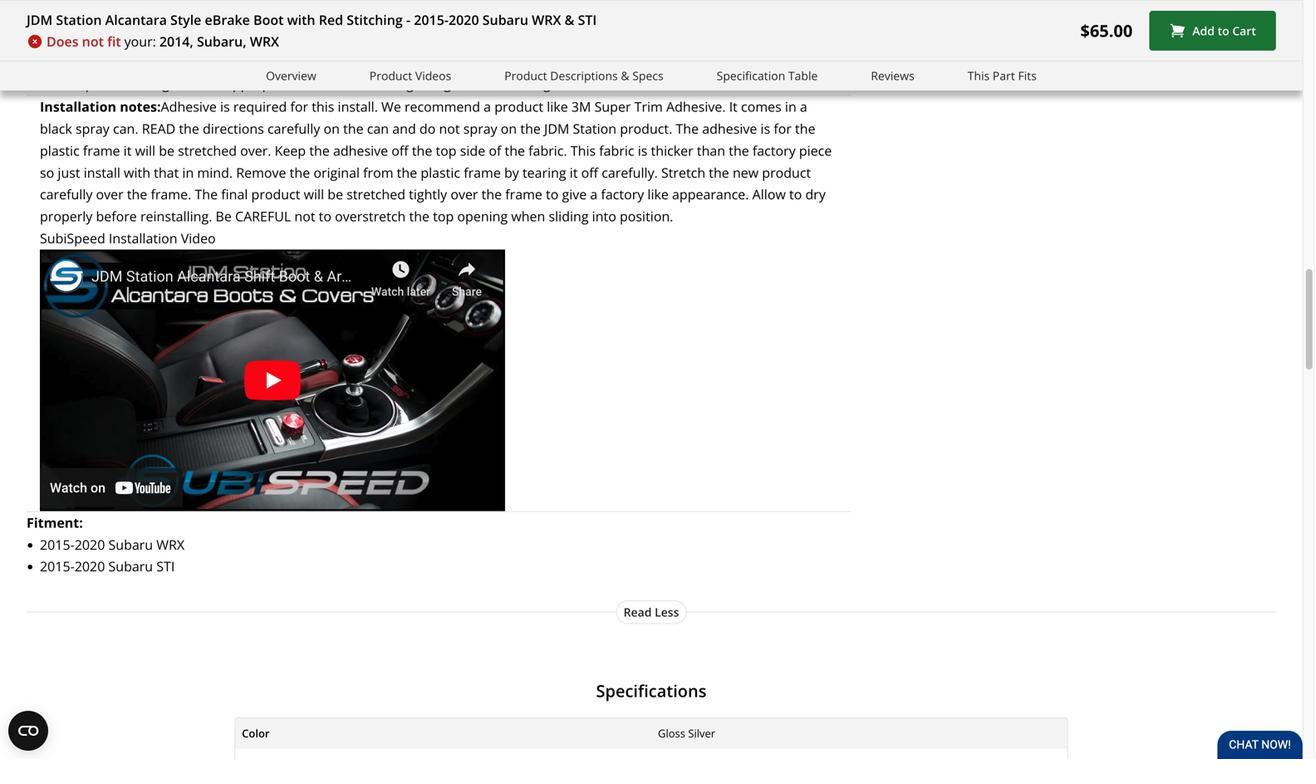 Task type: locate. For each thing, give the bounding box(es) containing it.
the up the "opening"
[[482, 185, 502, 203]]

1 vertical spatial and
[[647, 53, 671, 71]]

product up we
[[369, 68, 412, 83]]

original left the from
[[313, 163, 360, 181]]

carefully up keep
[[267, 120, 320, 137]]

it
[[124, 142, 132, 159], [570, 163, 578, 181]]

the
[[306, 53, 327, 71], [511, 53, 532, 71], [674, 53, 694, 71], [821, 53, 841, 71], [122, 75, 142, 93], [455, 75, 475, 93], [179, 120, 199, 137], [343, 120, 364, 137], [520, 120, 541, 137], [795, 120, 815, 137], [309, 142, 330, 159], [412, 142, 432, 159], [505, 142, 525, 159], [729, 142, 749, 159], [290, 163, 310, 181], [397, 163, 417, 181], [709, 163, 729, 181], [127, 185, 147, 203], [482, 185, 502, 203], [409, 207, 429, 225]]

by
[[228, 53, 243, 71], [504, 163, 519, 181]]

like up 'position.'
[[647, 185, 669, 203]]

add
[[1192, 23, 1215, 38]]

be up overstretch
[[328, 185, 343, 203]]

subaru,
[[197, 32, 246, 50]]

color
[[242, 726, 270, 741]]

specification table
[[717, 68, 818, 83]]

2 product from the left
[[504, 68, 547, 83]]

1 horizontal spatial your
[[255, 31, 283, 49]]

be
[[216, 207, 232, 225]]

with
[[287, 11, 315, 29], [195, 75, 222, 93], [124, 163, 150, 181]]

piece inside easy mod to upgrade and customize your wrx or sti's interior give your subie a premium look by replacing the oem leather boot. removing the trim panel is easy and the jdms piece is cut in the same shape as the original with appropriate tabs for mounting along the bottom edge.
[[734, 53, 767, 71]]

1 vertical spatial off
[[581, 163, 598, 181]]

is
[[602, 53, 612, 71], [770, 53, 780, 71], [220, 98, 230, 116], [761, 120, 770, 137], [638, 142, 647, 159]]

0 horizontal spatial original
[[145, 75, 192, 93]]

1 horizontal spatial the
[[676, 120, 699, 137]]

the left the 'trim'
[[511, 53, 532, 71]]

in inside easy mod to upgrade and customize your wrx or sti's interior give your subie a premium look by replacing the oem leather boot. removing the trim panel is easy and the jdms piece is cut in the same shape as the original with appropriate tabs for mounting along the bottom edge.
[[806, 53, 817, 71]]

0 horizontal spatial by
[[228, 53, 243, 71]]

plastic up tightly
[[421, 163, 460, 181]]

a down bottom
[[484, 98, 491, 116]]

black
[[40, 120, 72, 137]]

to left dry
[[789, 185, 802, 203]]

0 vertical spatial by
[[228, 53, 243, 71]]

& left specs
[[621, 68, 629, 83]]

top down tightly
[[433, 207, 454, 225]]

0 vertical spatial the
[[676, 120, 699, 137]]

installation
[[40, 98, 116, 116], [109, 229, 177, 247]]

factory up new
[[753, 142, 796, 159]]

1 vertical spatial by
[[504, 163, 519, 181]]

videos
[[415, 68, 451, 83]]

station
[[56, 11, 102, 29], [573, 120, 616, 137]]

2 vertical spatial for
[[774, 120, 792, 137]]

0 horizontal spatial this
[[571, 142, 596, 159]]

1 vertical spatial this
[[571, 142, 596, 159]]

product
[[369, 68, 412, 83], [504, 68, 547, 83]]

and right easy
[[647, 53, 671, 71]]

1 horizontal spatial over
[[451, 185, 478, 203]]

a down upgrade
[[127, 53, 134, 71]]

1 horizontal spatial with
[[195, 75, 222, 93]]

1 horizontal spatial spray
[[463, 120, 497, 137]]

specification
[[717, 68, 785, 83]]

1 horizontal spatial on
[[501, 120, 517, 137]]

1 product from the left
[[369, 68, 412, 83]]

0 horizontal spatial jdm
[[27, 11, 53, 29]]

shape
[[64, 75, 101, 93]]

spray
[[76, 120, 109, 137], [463, 120, 497, 137]]

stretched down the from
[[347, 185, 405, 203]]

not left fit
[[82, 32, 104, 50]]

0 vertical spatial station
[[56, 11, 102, 29]]

2020
[[449, 11, 479, 29], [75, 536, 105, 554], [75, 558, 105, 575]]

on up of
[[501, 120, 517, 137]]

over up the "opening"
[[451, 185, 478, 203]]

than
[[697, 142, 725, 159]]

0 vertical spatial like
[[547, 98, 568, 116]]

station up the mod
[[56, 11, 102, 29]]

jdms
[[698, 53, 730, 71]]

for inside easy mod to upgrade and customize your wrx or sti's interior give your subie a premium look by replacing the oem leather boot. removing the trim panel is easy and the jdms piece is cut in the same shape as the original with appropriate tabs for mounting along the bottom edge.
[[332, 75, 350, 93]]

your down boot
[[255, 31, 283, 49]]

1 vertical spatial factory
[[601, 185, 644, 203]]

over up before
[[96, 185, 123, 203]]

1 vertical spatial jdm
[[544, 120, 569, 137]]

installation down shape on the top of page
[[40, 98, 116, 116]]

0 horizontal spatial adhesive
[[333, 142, 388, 159]]

2 horizontal spatial and
[[647, 53, 671, 71]]

the down table
[[795, 120, 815, 137]]

your
[[255, 31, 283, 49], [57, 53, 85, 71]]

frame down side
[[464, 163, 501, 181]]

subaru
[[482, 11, 528, 29], [108, 536, 153, 554], [108, 558, 153, 575]]

the down than
[[709, 163, 729, 181]]

the down adhesive.
[[676, 120, 699, 137]]

1 on from the left
[[324, 120, 340, 137]]

carefully up properly at the left of page
[[40, 185, 93, 203]]

0 vertical spatial top
[[436, 142, 457, 159]]

0 horizontal spatial over
[[96, 185, 123, 203]]

jdm inside adhesive is required for this install. we recommend a product like 3m super trim adhesive. it comes in a black spray can. read the directions carefully on the can and do not spray on the jdm station product. the adhesive is for the plastic frame it will be stretched over. keep the adhesive off the top side of the fabric. this fabric is thicker than the factory piece so just install with that in mind. remove the original from the plastic frame by tearing it off carefully. stretch the new product carefully over the frame. the final product will be stretched tightly over the frame to give a factory like appearance. allow to dry properly before reinstalling. be careful not to overstretch the top opening when sliding into position.
[[544, 120, 569, 137]]

trim
[[535, 53, 561, 71]]

2 vertical spatial not
[[294, 207, 315, 225]]

cart
[[1232, 23, 1256, 38]]

jdm up the easy
[[27, 11, 53, 29]]

reinstalling.
[[140, 207, 212, 225]]

wrx inside the fitment: 2015-2020 subaru wrx 2015-2020 subaru sti
[[156, 536, 185, 554]]

in right cut
[[806, 53, 817, 71]]

0 vertical spatial &
[[565, 11, 574, 29]]

spray up side
[[463, 120, 497, 137]]

1 horizontal spatial product
[[504, 68, 547, 83]]

1 vertical spatial with
[[195, 75, 222, 93]]

by left tearing
[[504, 163, 519, 181]]

in right that
[[182, 163, 194, 181]]

premium
[[138, 53, 195, 71]]

ebrake
[[205, 11, 250, 29]]

frame.
[[151, 185, 191, 203]]

1 horizontal spatial and
[[392, 120, 416, 137]]

adhesive
[[702, 120, 757, 137], [333, 142, 388, 159]]

1 vertical spatial piece
[[799, 142, 832, 159]]

remove
[[236, 163, 286, 181]]

2 horizontal spatial product
[[762, 163, 811, 181]]

carefully.
[[602, 163, 658, 181]]

0 horizontal spatial with
[[124, 163, 150, 181]]

careful
[[235, 207, 291, 225]]

0 vertical spatial subaru
[[482, 11, 528, 29]]

tightly
[[409, 185, 447, 203]]

1 vertical spatial stretched
[[347, 185, 405, 203]]

1 over from the left
[[96, 185, 123, 203]]

the
[[676, 120, 699, 137], [195, 185, 218, 203]]

the right of
[[505, 142, 525, 159]]

top left side
[[436, 142, 457, 159]]

1 vertical spatial the
[[195, 185, 218, 203]]

1 horizontal spatial piece
[[799, 142, 832, 159]]

1 vertical spatial original
[[313, 163, 360, 181]]

product.
[[620, 120, 672, 137]]

0 horizontal spatial piece
[[734, 53, 767, 71]]

1 horizontal spatial sti
[[578, 11, 597, 29]]

panel
[[565, 53, 599, 71]]

factory down carefully.
[[601, 185, 644, 203]]

over
[[96, 185, 123, 203], [451, 185, 478, 203]]

position.
[[620, 207, 673, 225]]

piece inside adhesive is required for this install. we recommend a product like 3m super trim adhesive. it comes in a black spray can. read the directions carefully on the can and do not spray on the jdm station product. the adhesive is for the plastic frame it will be stretched over. keep the adhesive off the top side of the fabric. this fabric is thicker than the factory piece so just install with that in mind. remove the original from the plastic frame by tearing it off carefully. stretch the new product carefully over the frame. the final product will be stretched tightly over the frame to give a factory like appearance. allow to dry properly before reinstalling. be careful not to overstretch the top opening when sliding into position.
[[799, 142, 832, 159]]

allow
[[752, 185, 786, 203]]

-
[[406, 11, 410, 29]]

the down keep
[[290, 163, 310, 181]]

to left fit
[[90, 31, 102, 49]]

0 vertical spatial with
[[287, 11, 315, 29]]

in right comes
[[785, 98, 796, 116]]

and for a
[[647, 53, 671, 71]]

0 horizontal spatial will
[[135, 142, 155, 159]]

off
[[391, 142, 408, 159], [581, 163, 598, 181]]

read less
[[624, 604, 679, 620]]

0 horizontal spatial not
[[82, 32, 104, 50]]

does not fit your: 2014, subaru, wrx
[[47, 32, 279, 50]]

stretched up mind.
[[178, 142, 237, 159]]

0 horizontal spatial for
[[290, 98, 308, 116]]

not right 'careful'
[[294, 207, 315, 225]]

with left red
[[287, 11, 315, 29]]

to right 'add'
[[1218, 23, 1229, 38]]

be up that
[[159, 142, 174, 159]]

station inside adhesive is required for this install. we recommend a product like 3m super trim adhesive. it comes in a black spray can. read the directions carefully on the can and do not spray on the jdm station product. the adhesive is for the plastic frame it will be stretched over. keep the adhesive off the top side of the fabric. this fabric is thicker than the factory piece so just install with that in mind. remove the original from the plastic frame by tearing it off carefully. stretch the new product carefully over the frame. the final product will be stretched tightly over the frame to give a factory like appearance. allow to dry properly before reinstalling. be careful not to overstretch the top opening when sliding into position.
[[573, 120, 616, 137]]

will down keep
[[304, 185, 324, 203]]

installation down before
[[109, 229, 177, 247]]

1 horizontal spatial like
[[647, 185, 669, 203]]

for down "oem"
[[332, 75, 350, 93]]

and inside adhesive is required for this install. we recommend a product like 3m super trim adhesive. it comes in a black spray can. read the directions carefully on the can and do not spray on the jdm station product. the adhesive is for the plastic frame it will be stretched over. keep the adhesive off the top side of the fabric. this fabric is thicker than the factory piece so just install with that in mind. remove the original from the plastic frame by tearing it off carefully. stretch the new product carefully over the frame. the final product will be stretched tightly over the frame to give a factory like appearance. allow to dry properly before reinstalling. be careful not to overstretch the top opening when sliding into position.
[[392, 120, 416, 137]]

to inside easy mod to upgrade and customize your wrx or sti's interior give your subie a premium look by replacing the oem leather boot. removing the trim panel is easy and the jdms piece is cut in the same shape as the original with appropriate tabs for mounting along the bottom edge.
[[90, 31, 102, 49]]

0 horizontal spatial your
[[57, 53, 85, 71]]

adhesive down it
[[702, 120, 757, 137]]

0 vertical spatial and
[[161, 31, 185, 49]]

this inside adhesive is required for this install. we recommend a product like 3m super trim adhesive. it comes in a black spray can. read the directions carefully on the can and do not spray on the jdm station product. the adhesive is for the plastic frame it will be stretched over. keep the adhesive off the top side of the fabric. this fabric is thicker than the factory piece so just install with that in mind. remove the original from the plastic frame by tearing it off carefully. stretch the new product carefully over the frame. the final product will be stretched tightly over the frame to give a factory like appearance. allow to dry properly before reinstalling. be careful not to overstretch the top opening when sliding into position.
[[571, 142, 596, 159]]

0 horizontal spatial carefully
[[40, 185, 93, 203]]

and
[[161, 31, 185, 49], [647, 53, 671, 71], [392, 120, 416, 137]]

carefully
[[267, 120, 320, 137], [40, 185, 93, 203]]

piece up dry
[[799, 142, 832, 159]]

is up directions
[[220, 98, 230, 116]]

2 vertical spatial in
[[182, 163, 194, 181]]

1 horizontal spatial &
[[621, 68, 629, 83]]

boot
[[253, 11, 284, 29]]

0 horizontal spatial it
[[124, 142, 132, 159]]

by right look at left
[[228, 53, 243, 71]]

station down 3m
[[573, 120, 616, 137]]

0 vertical spatial plastic
[[40, 142, 80, 159]]

your down the mod
[[57, 53, 85, 71]]

original
[[145, 75, 192, 93], [313, 163, 360, 181]]

0 horizontal spatial on
[[324, 120, 340, 137]]

0 horizontal spatial frame
[[83, 142, 120, 159]]

piece right jdms
[[734, 53, 767, 71]]

to left the give
[[546, 185, 559, 203]]

on
[[324, 120, 340, 137], [501, 120, 517, 137]]

and up premium
[[161, 31, 185, 49]]

appropriate
[[225, 75, 299, 93]]

off up the from
[[391, 142, 408, 159]]

0 vertical spatial in
[[806, 53, 817, 71]]

1 horizontal spatial for
[[332, 75, 350, 93]]

frame
[[83, 142, 120, 159], [464, 163, 501, 181], [505, 185, 542, 203]]

0 vertical spatial be
[[159, 142, 174, 159]]

and left do
[[392, 120, 416, 137]]

0 horizontal spatial stretched
[[178, 142, 237, 159]]

& up panel
[[565, 11, 574, 29]]

1 vertical spatial station
[[573, 120, 616, 137]]

mind.
[[197, 163, 233, 181]]

1 horizontal spatial product
[[494, 98, 543, 116]]

for left this
[[290, 98, 308, 116]]

1 horizontal spatial jdm
[[544, 120, 569, 137]]

to
[[1218, 23, 1229, 38], [90, 31, 102, 49], [546, 185, 559, 203], [789, 185, 802, 203], [319, 207, 331, 225]]

the down mind.
[[195, 185, 218, 203]]

subispeed
[[40, 229, 105, 247]]

easy mod to upgrade and customize your wrx or sti's interior give your subie a premium look by replacing the oem leather boot. removing the trim panel is easy and the jdms piece is cut in the same shape as the original with appropriate tabs for mounting along the bottom edge.
[[27, 31, 841, 93]]

spray down installation notes:
[[76, 120, 109, 137]]

with down look at left
[[195, 75, 222, 93]]

add to cart button
[[1149, 11, 1276, 51]]

1 horizontal spatial station
[[573, 120, 616, 137]]

2015-
[[414, 11, 449, 29], [40, 536, 75, 554], [40, 558, 75, 575]]

final
[[221, 185, 248, 203]]

adhesive down can
[[333, 142, 388, 159]]

2 vertical spatial product
[[251, 185, 300, 203]]

sti's
[[335, 31, 362, 49]]

fabric.
[[528, 142, 567, 159]]

1 vertical spatial in
[[785, 98, 796, 116]]

tearing
[[522, 163, 566, 181]]

0 vertical spatial this
[[968, 68, 990, 83]]

removing
[[447, 53, 508, 71]]

product down bottom
[[494, 98, 543, 116]]

keep
[[275, 142, 306, 159]]

it up the give
[[570, 163, 578, 181]]

will down read
[[135, 142, 155, 159]]

1 horizontal spatial be
[[328, 185, 343, 203]]

this left part
[[968, 68, 990, 83]]

sliding
[[549, 207, 589, 225]]

with left that
[[124, 163, 150, 181]]

1 horizontal spatial this
[[968, 68, 990, 83]]

does
[[47, 32, 79, 50]]

is left cut
[[770, 53, 780, 71]]

product left panel
[[504, 68, 547, 83]]

jdm up fabric.
[[544, 120, 569, 137]]

it down can.
[[124, 142, 132, 159]]

1 vertical spatial carefully
[[40, 185, 93, 203]]

1 vertical spatial your
[[57, 53, 85, 71]]

1 horizontal spatial original
[[313, 163, 360, 181]]

by inside easy mod to upgrade and customize your wrx or sti's interior give your subie a premium look by replacing the oem leather boot. removing the trim panel is easy and the jdms piece is cut in the same shape as the original with appropriate tabs for mounting along the bottom edge.
[[228, 53, 243, 71]]

2 horizontal spatial in
[[806, 53, 817, 71]]

easy
[[616, 53, 643, 71]]

stitching
[[347, 11, 403, 29]]

product up "allow"
[[762, 163, 811, 181]]

like left 3m
[[547, 98, 568, 116]]

0 vertical spatial stretched
[[178, 142, 237, 159]]

is down product.
[[638, 142, 647, 159]]

a right the give
[[590, 185, 598, 203]]

recommend
[[405, 98, 480, 116]]

be
[[159, 142, 174, 159], [328, 185, 343, 203]]

the right as
[[122, 75, 142, 93]]

this left fabric
[[571, 142, 596, 159]]

the down tightly
[[409, 207, 429, 225]]

easy
[[27, 31, 54, 49]]

plastic down black
[[40, 142, 80, 159]]

off up the give
[[581, 163, 598, 181]]

product up 'careful'
[[251, 185, 300, 203]]

for
[[332, 75, 350, 93], [290, 98, 308, 116], [774, 120, 792, 137]]

original down premium
[[145, 75, 192, 93]]

frame up install at the top left
[[83, 142, 120, 159]]

2014,
[[159, 32, 193, 50]]



Task type: vqa. For each thing, say whether or not it's contained in the screenshot.
the right the "carefully"
yes



Task type: describe. For each thing, give the bounding box(es) containing it.
descriptions
[[550, 68, 618, 83]]

cut
[[783, 53, 802, 71]]

thicker
[[651, 142, 693, 159]]

read
[[624, 604, 652, 620]]

2 vertical spatial subaru
[[108, 558, 153, 575]]

replacing
[[246, 53, 303, 71]]

mounting
[[354, 75, 414, 93]]

the down do
[[412, 142, 432, 159]]

table
[[788, 68, 818, 83]]

can.
[[113, 120, 138, 137]]

boot.
[[411, 53, 443, 71]]

2 over from the left
[[451, 185, 478, 203]]

just
[[58, 163, 80, 181]]

directions
[[203, 120, 264, 137]]

tabs
[[302, 75, 329, 93]]

1 vertical spatial 2015-
[[40, 536, 75, 554]]

0 vertical spatial off
[[391, 142, 408, 159]]

notes:
[[120, 98, 161, 116]]

$65.00
[[1080, 19, 1133, 42]]

with inside easy mod to upgrade and customize your wrx or sti's interior give your subie a premium look by replacing the oem leather boot. removing the trim panel is easy and the jdms piece is cut in the same shape as the original with appropriate tabs for mounting along the bottom edge.
[[195, 75, 222, 93]]

specs
[[632, 68, 663, 83]]

the right table
[[821, 53, 841, 71]]

0 vertical spatial installation
[[40, 98, 116, 116]]

or
[[318, 31, 331, 49]]

comes
[[741, 98, 781, 116]]

the up tabs
[[306, 53, 327, 71]]

overview
[[266, 68, 316, 83]]

0 horizontal spatial be
[[159, 142, 174, 159]]

the up fabric.
[[520, 120, 541, 137]]

over.
[[240, 142, 271, 159]]

sti inside the fitment: 2015-2020 subaru wrx 2015-2020 subaru sti
[[156, 558, 175, 575]]

is down comes
[[761, 120, 770, 137]]

and for adhesive.
[[392, 120, 416, 137]]

installation notes:
[[40, 98, 161, 116]]

red
[[319, 11, 343, 29]]

new
[[733, 163, 759, 181]]

1 vertical spatial subaru
[[108, 536, 153, 554]]

1 vertical spatial &
[[621, 68, 629, 83]]

to left overstretch
[[319, 207, 331, 225]]

product descriptions & specs
[[504, 68, 663, 83]]

the right the from
[[397, 163, 417, 181]]

2 spray from the left
[[463, 120, 497, 137]]

1 vertical spatial 2020
[[75, 536, 105, 554]]

the down install.
[[343, 120, 364, 137]]

fits
[[1018, 68, 1037, 83]]

trim
[[634, 98, 663, 116]]

product for product videos
[[369, 68, 412, 83]]

to inside button
[[1218, 23, 1229, 38]]

your:
[[124, 32, 156, 50]]

product for product descriptions & specs
[[504, 68, 547, 83]]

wrx inside easy mod to upgrade and customize your wrx or sti's interior give your subie a premium look by replacing the oem leather boot. removing the trim panel is easy and the jdms piece is cut in the same shape as the original with appropriate tabs for mounting along the bottom edge.
[[286, 31, 315, 49]]

2 vertical spatial 2015-
[[40, 558, 75, 575]]

open widget image
[[8, 711, 48, 751]]

original inside adhesive is required for this install. we recommend a product like 3m super trim adhesive. it comes in a black spray can. read the directions carefully on the can and do not spray on the jdm station product. the adhesive is for the plastic frame it will be stretched over. keep the adhesive off the top side of the fabric. this fabric is thicker than the factory piece so just install with that in mind. remove the original from the plastic frame by tearing it off carefully. stretch the new product carefully over the frame. the final product will be stretched tightly over the frame to give a factory like appearance. allow to dry properly before reinstalling. be careful not to overstretch the top opening when sliding into position.
[[313, 163, 360, 181]]

subispeed installation video
[[40, 229, 216, 247]]

fit
[[107, 32, 121, 50]]

gloss
[[658, 726, 685, 741]]

1 horizontal spatial stretched
[[347, 185, 405, 203]]

1 horizontal spatial not
[[294, 207, 315, 225]]

we
[[381, 98, 401, 116]]

0 horizontal spatial and
[[161, 31, 185, 49]]

dry
[[805, 185, 826, 203]]

1 vertical spatial not
[[439, 120, 460, 137]]

this part fits link
[[968, 66, 1037, 85]]

side
[[460, 142, 485, 159]]

1 vertical spatial frame
[[464, 163, 501, 181]]

overstretch
[[335, 207, 406, 225]]

adhesive.
[[666, 98, 726, 116]]

the up before
[[127, 185, 147, 203]]

0 horizontal spatial station
[[56, 11, 102, 29]]

1 vertical spatial product
[[762, 163, 811, 181]]

customize
[[188, 31, 251, 49]]

along
[[417, 75, 451, 93]]

fitment: 2015-2020 subaru wrx 2015-2020 subaru sti
[[27, 514, 185, 575]]

0 vertical spatial jdm
[[27, 11, 53, 29]]

interior
[[365, 31, 411, 49]]

2 horizontal spatial for
[[774, 120, 792, 137]]

fitment:
[[27, 514, 83, 532]]

1 horizontal spatial factory
[[753, 142, 796, 159]]

of
[[489, 142, 501, 159]]

same
[[27, 75, 60, 93]]

as
[[104, 75, 118, 93]]

2 on from the left
[[501, 120, 517, 137]]

1 vertical spatial will
[[304, 185, 324, 203]]

mod
[[58, 31, 86, 49]]

0 vertical spatial frame
[[83, 142, 120, 159]]

into
[[592, 207, 616, 225]]

the up new
[[729, 142, 749, 159]]

specifications
[[596, 680, 706, 702]]

0 horizontal spatial &
[[565, 11, 574, 29]]

oem
[[330, 53, 360, 71]]

alcantara
[[105, 11, 167, 29]]

0 vertical spatial adhesive
[[702, 120, 757, 137]]

is left easy
[[602, 53, 612, 71]]

1 horizontal spatial in
[[785, 98, 796, 116]]

appearance.
[[672, 185, 749, 203]]

0 vertical spatial will
[[135, 142, 155, 159]]

1 vertical spatial adhesive
[[333, 142, 388, 159]]

this part fits
[[968, 68, 1037, 83]]

upgrade
[[106, 31, 158, 49]]

a inside easy mod to upgrade and customize your wrx or sti's interior give your subie a premium look by replacing the oem leather boot. removing the trim panel is easy and the jdms piece is cut in the same shape as the original with appropriate tabs for mounting along the bottom edge.
[[127, 53, 134, 71]]

1 spray from the left
[[76, 120, 109, 137]]

0 horizontal spatial factory
[[601, 185, 644, 203]]

the down adhesive at the left
[[179, 120, 199, 137]]

product descriptions & specs link
[[504, 66, 663, 85]]

give
[[562, 185, 587, 203]]

the left jdms
[[674, 53, 694, 71]]

2 horizontal spatial with
[[287, 11, 315, 29]]

a down table
[[800, 98, 807, 116]]

0 vertical spatial carefully
[[267, 120, 320, 137]]

adhesive is required for this install. we recommend a product like 3m super trim adhesive. it comes in a black spray can. read the directions carefully on the can and do not spray on the jdm station product. the adhesive is for the plastic frame it will be stretched over. keep the adhesive off the top side of the fabric. this fabric is thicker than the factory piece so just install with that in mind. remove the original from the plastic frame by tearing it off carefully. stretch the new product carefully over the frame. the final product will be stretched tightly over the frame to give a factory like appearance. allow to dry properly before reinstalling. be careful not to overstretch the top opening when sliding into position.
[[40, 98, 832, 225]]

0 vertical spatial not
[[82, 32, 104, 50]]

do
[[419, 120, 436, 137]]

stretch
[[661, 163, 705, 181]]

1 vertical spatial for
[[290, 98, 308, 116]]

3m
[[571, 98, 591, 116]]

original inside easy mod to upgrade and customize your wrx or sti's interior give your subie a premium look by replacing the oem leather boot. removing the trim panel is easy and the jdms piece is cut in the same shape as the original with appropriate tabs for mounting along the bottom edge.
[[145, 75, 192, 93]]

edge.
[[528, 75, 562, 93]]

with inside adhesive is required for this install. we recommend a product like 3m super trim adhesive. it comes in a black spray can. read the directions carefully on the can and do not spray on the jdm station product. the adhesive is for the plastic frame it will be stretched over. keep the adhesive off the top side of the fabric. this fabric is thicker than the factory piece so just install with that in mind. remove the original from the plastic frame by tearing it off carefully. stretch the new product carefully over the frame. the final product will be stretched tightly over the frame to give a factory like appearance. allow to dry properly before reinstalling. be careful not to overstretch the top opening when sliding into position.
[[124, 163, 150, 181]]

0 vertical spatial it
[[124, 142, 132, 159]]

that
[[154, 163, 179, 181]]

silver
[[688, 726, 715, 741]]

1 vertical spatial be
[[328, 185, 343, 203]]

opening
[[457, 207, 508, 225]]

1 vertical spatial like
[[647, 185, 669, 203]]

2 vertical spatial 2020
[[75, 558, 105, 575]]

0 horizontal spatial in
[[182, 163, 194, 181]]

1 vertical spatial installation
[[109, 229, 177, 247]]

look
[[198, 53, 224, 71]]

gloss silver
[[658, 726, 715, 741]]

specification table link
[[717, 66, 818, 85]]

the right keep
[[309, 142, 330, 159]]

fabric
[[599, 142, 634, 159]]

1 horizontal spatial plastic
[[421, 163, 460, 181]]

super
[[594, 98, 631, 116]]

read
[[142, 120, 175, 137]]

by inside adhesive is required for this install. we recommend a product like 3m super trim adhesive. it comes in a black spray can. read the directions carefully on the can and do not spray on the jdm station product. the adhesive is for the plastic frame it will be stretched over. keep the adhesive off the top side of the fabric. this fabric is thicker than the factory piece so just install with that in mind. remove the original from the plastic frame by tearing it off carefully. stretch the new product carefully over the frame. the final product will be stretched tightly over the frame to give a factory like appearance. allow to dry properly before reinstalling. be careful not to overstretch the top opening when sliding into position.
[[504, 163, 519, 181]]

0 vertical spatial sti
[[578, 11, 597, 29]]

0 vertical spatial 2015-
[[414, 11, 449, 29]]

from
[[363, 163, 393, 181]]

0 vertical spatial product
[[494, 98, 543, 116]]

when
[[511, 207, 545, 225]]

1 horizontal spatial it
[[570, 163, 578, 181]]

0 horizontal spatial product
[[251, 185, 300, 203]]

the down "removing"
[[455, 75, 475, 93]]

2 vertical spatial frame
[[505, 185, 542, 203]]

subie
[[89, 53, 123, 71]]

video
[[181, 229, 216, 247]]

this
[[312, 98, 334, 116]]

reviews link
[[871, 66, 914, 85]]

product videos
[[369, 68, 451, 83]]

0 vertical spatial 2020
[[449, 11, 479, 29]]

1 vertical spatial top
[[433, 207, 454, 225]]

0 horizontal spatial like
[[547, 98, 568, 116]]



